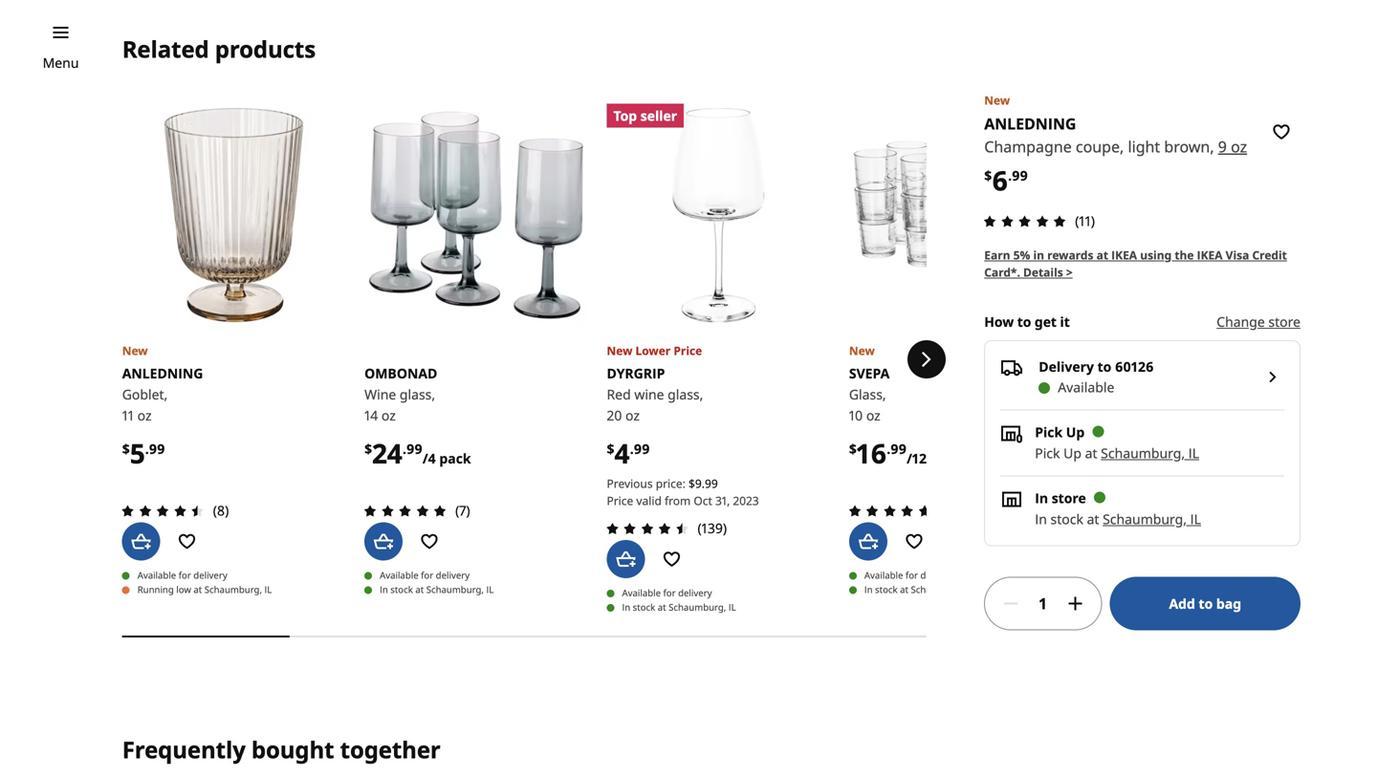 Task type: describe. For each thing, give the bounding box(es) containing it.
champagne
[[984, 136, 1072, 157]]

for for 16
[[906, 569, 918, 582]]

delivery for 16
[[920, 569, 954, 582]]

60126
[[1115, 357, 1154, 376]]

to for delivery
[[1097, 357, 1112, 376]]

goblet,
[[122, 385, 168, 404]]

schaumburg, down pick up at schaumburg, il
[[1103, 510, 1187, 529]]

price inside "previous price: $ 9 . 99 price valid from oct 31, 2023"
[[607, 493, 633, 509]]

99 for 24
[[406, 440, 423, 458]]

at down review: 4.7 out of 5 stars. total reviews: 139 image
[[658, 601, 666, 614]]

schaumburg, for 5
[[204, 584, 262, 596]]

pick for pick up at schaumburg, il
[[1035, 444, 1060, 463]]

. inside "previous price: $ 9 . 99 price valid from oct 31, 2023"
[[702, 476, 705, 491]]

available for 4
[[622, 587, 661, 600]]

6
[[992, 162, 1008, 198]]

earn 5% in rewards at ikea using the ikea visa credit card*. details > button
[[984, 247, 1301, 281]]

(11)
[[1075, 212, 1095, 230]]

14
[[364, 406, 378, 425]]

brown,
[[1164, 136, 1214, 157]]

$ for 5
[[122, 440, 130, 458]]

stock for 16
[[875, 584, 898, 596]]

in stock at schaumburg, il down in store
[[1035, 510, 1201, 529]]

99 for 5
[[149, 440, 165, 458]]

schaumburg, for 4
[[669, 601, 726, 614]]

9 inside the anledning champagne coupe, light brown, 9 oz
[[1218, 136, 1227, 157]]

up for pick up
[[1066, 423, 1085, 442]]

4
[[614, 435, 630, 472]]

for for 4
[[663, 587, 676, 600]]

new svepa glass, 10 oz
[[849, 343, 890, 425]]

/12
[[907, 450, 927, 468]]

in stock at schaumburg, il for 4
[[622, 601, 736, 614]]

>
[[1066, 264, 1073, 280]]

card*.
[[984, 264, 1020, 280]]

earn
[[984, 247, 1010, 263]]

glass, inside ombonad wine glass, 14 oz
[[400, 385, 435, 404]]

available for 5
[[137, 569, 176, 582]]

20
[[607, 406, 622, 425]]

add
[[1169, 595, 1195, 613]]

red
[[607, 385, 631, 404]]

5
[[130, 435, 145, 472]]

(139)
[[698, 519, 727, 537]]

delivery for 5
[[193, 569, 227, 582]]

99 for 4
[[634, 440, 650, 458]]

99 inside "previous price: $ 9 . 99 price valid from oct 31, 2023"
[[705, 476, 718, 491]]

schaumburg, il button for pick up at
[[1101, 444, 1199, 463]]

il for 16
[[971, 584, 978, 596]]

change store
[[1217, 313, 1301, 331]]

seller
[[641, 106, 677, 125]]

$ 6 . 99
[[984, 162, 1028, 198]]

new for 16
[[849, 343, 875, 359]]

change store button
[[1217, 312, 1301, 333]]

11
[[122, 406, 134, 425]]

svepa
[[849, 364, 890, 383]]

wine
[[634, 385, 664, 404]]

related products
[[122, 33, 316, 64]]

schaumburg, for 24
[[426, 584, 484, 596]]

31,
[[715, 493, 730, 509]]

new anledning goblet, 11 oz
[[122, 343, 203, 425]]

schaumburg, up in stock at schaumburg, il group
[[1101, 444, 1185, 463]]

$ 5 . 99
[[122, 435, 165, 472]]

glass, inside new lower price dyrgrip red wine glass, 20 oz
[[668, 385, 703, 404]]

in down pick up
[[1035, 489, 1048, 508]]

light
[[1128, 136, 1160, 157]]

to for how
[[1017, 313, 1031, 331]]

it
[[1060, 313, 1070, 331]]

previous
[[607, 476, 653, 491]]

together
[[340, 735, 441, 766]]

coupe,
[[1076, 136, 1124, 157]]

5%
[[1013, 247, 1030, 263]]

1 ikea from the left
[[1111, 247, 1137, 263]]

lower
[[635, 343, 671, 359]]

for for 24
[[421, 569, 433, 582]]

99 for 6
[[1012, 167, 1028, 185]]

stock for 24
[[390, 584, 413, 596]]

at right low
[[194, 584, 202, 596]]

available for delivery for 5
[[137, 569, 227, 582]]

stock down in store
[[1051, 510, 1083, 529]]

in down in store
[[1035, 510, 1047, 529]]

available for delivery for 4
[[622, 587, 712, 600]]

dyrgrip
[[607, 364, 665, 383]]

available for 24
[[380, 569, 418, 582]]

top seller link
[[607, 104, 830, 327]]

oz inside the anledning champagne coupe, light brown, 9 oz
[[1231, 136, 1247, 157]]

$ for 4
[[607, 440, 614, 458]]

store for change store
[[1268, 313, 1301, 331]]

rewards
[[1047, 247, 1094, 263]]

16
[[857, 435, 887, 472]]

in for 4
[[622, 601, 630, 614]]

. for 24
[[403, 440, 406, 458]]

running low at schaumburg, il
[[137, 584, 272, 596]]

frequently bought together
[[122, 735, 441, 766]]

delivery for 4
[[678, 587, 712, 600]]

oct
[[694, 493, 712, 509]]

low
[[176, 584, 191, 596]]

top seller
[[613, 106, 677, 125]]

pick up
[[1035, 423, 1085, 442]]

anledning inside the anledning champagne coupe, light brown, 9 oz
[[984, 113, 1076, 134]]

(8)
[[213, 502, 229, 520]]

. for 4
[[630, 440, 634, 458]]

up for pick up at schaumburg, il
[[1064, 444, 1082, 463]]

available for 16
[[864, 569, 903, 582]]

visa
[[1226, 247, 1249, 263]]

in for 16
[[864, 584, 873, 596]]

9 inside "previous price: $ 9 . 99 price valid from oct 31, 2023"
[[695, 476, 702, 491]]

related
[[122, 33, 209, 64]]

menu
[[43, 54, 79, 72]]



Task type: locate. For each thing, give the bounding box(es) containing it.
change
[[1217, 313, 1265, 331]]

available for delivery up low
[[137, 569, 227, 582]]

get
[[1035, 313, 1057, 331]]

ikea right the
[[1197, 247, 1223, 263]]

oz for 16
[[866, 406, 881, 425]]

oz inside new lower price dyrgrip red wine glass, 20 oz
[[625, 406, 640, 425]]

delivery for 24
[[436, 569, 470, 582]]

new
[[984, 92, 1010, 108], [122, 343, 148, 359], [607, 343, 632, 359], [849, 343, 875, 359]]

/4
[[423, 450, 436, 468]]

to left bag
[[1199, 595, 1213, 613]]

2 pick from the top
[[1035, 444, 1060, 463]]

at down pick up at schaumburg, il
[[1087, 510, 1099, 529]]

$ inside $ 24 . 99 /4 pack
[[364, 440, 372, 458]]

0 vertical spatial price
[[674, 343, 702, 359]]

1 horizontal spatial ikea
[[1197, 247, 1223, 263]]

how to get it
[[984, 313, 1070, 331]]

anledning champagne coupe, light brown, 9 oz
[[984, 113, 1247, 157]]

$ for 16
[[849, 440, 857, 458]]

0 horizontal spatial price
[[607, 493, 633, 509]]

pick down pick up
[[1035, 444, 1060, 463]]

1 vertical spatial up
[[1064, 444, 1082, 463]]

0 vertical spatial 9
[[1218, 136, 1227, 157]]

pack inside $ 24 . 99 /4 pack
[[439, 450, 471, 468]]

1 glass, from the left
[[400, 385, 435, 404]]

stock for 4
[[633, 601, 655, 614]]

$ 16 . 99 /12 pack
[[849, 435, 962, 472]]

for down review: 4.9 out of 5 stars. total reviews: 7 image
[[421, 569, 433, 582]]

menu button
[[43, 53, 79, 74]]

oz inside "new anledning goblet, 11 oz"
[[137, 406, 152, 425]]

$ down 10
[[849, 440, 857, 458]]

in stock at schaumburg, il
[[1035, 510, 1201, 529], [380, 584, 494, 596], [864, 584, 978, 596], [622, 601, 736, 614]]

at inside earn 5% in rewards at ikea using the ikea visa credit card*. details >
[[1096, 247, 1108, 263]]

oz for 5
[[137, 406, 152, 425]]

bag
[[1216, 595, 1241, 613]]

pick up at schaumburg, il group
[[1035, 444, 1199, 463]]

. for 5
[[145, 440, 149, 458]]

scrollbar
[[122, 623, 927, 651]]

schaumburg, il button for in stock at
[[1103, 510, 1201, 529]]

price right lower
[[674, 343, 702, 359]]

new up dyrgrip
[[607, 343, 632, 359]]

up
[[1066, 423, 1085, 442], [1064, 444, 1082, 463]]

delivery
[[193, 569, 227, 582], [436, 569, 470, 582], [920, 569, 954, 582], [678, 587, 712, 600]]

pack for 16
[[930, 450, 962, 468]]

ikea left using
[[1111, 247, 1137, 263]]

wine
[[364, 385, 396, 404]]

right image
[[1261, 366, 1284, 389]]

. for 6
[[1008, 167, 1012, 185]]

$ inside $ 4 . 99
[[607, 440, 614, 458]]

store for in store
[[1052, 489, 1086, 508]]

in stock at schaumburg, il for 16
[[864, 584, 978, 596]]

at right rewards
[[1096, 247, 1108, 263]]

2023
[[733, 493, 759, 509]]

. left /4
[[403, 440, 406, 458]]

available up the running
[[137, 569, 176, 582]]

0 vertical spatial store
[[1268, 313, 1301, 331]]

earn 5% in rewards at ikea using the ikea visa credit card*. details >
[[984, 247, 1287, 280]]

9 up oct
[[695, 476, 702, 491]]

oz inside ombonad wine glass, 14 oz
[[381, 406, 396, 425]]

stock
[[1051, 510, 1083, 529], [390, 584, 413, 596], [875, 584, 898, 596], [633, 601, 655, 614]]

. inside $ 16 . 99 /12 pack
[[887, 440, 891, 458]]

10
[[849, 406, 863, 425]]

. inside $ 6 . 99
[[1008, 167, 1012, 185]]

in stock at schaumburg, il down the (7)
[[380, 584, 494, 596]]

99 inside $ 5 . 99
[[149, 440, 165, 458]]

in down review: 4.7 out of 5 stars. total reviews: 139 image
[[622, 601, 630, 614]]

1 vertical spatial anledning
[[122, 364, 203, 383]]

oz right the 11
[[137, 406, 152, 425]]

. inside $ 4 . 99
[[630, 440, 634, 458]]

using
[[1140, 247, 1172, 263]]

add to bag
[[1169, 595, 1241, 613]]

in store
[[1035, 489, 1086, 508]]

new lower price dyrgrip red wine glass, 20 oz
[[607, 343, 703, 425]]

to left the get at right top
[[1017, 313, 1031, 331]]

$ inside $ 5 . 99
[[122, 440, 130, 458]]

$ inside $ 6 . 99
[[984, 167, 992, 185]]

0 horizontal spatial glass,
[[400, 385, 435, 404]]

top
[[613, 106, 637, 125]]

ombonad wine glass, gray, 14 oz image
[[364, 104, 588, 327]]

up up pick up at schaumburg, il "group"
[[1066, 423, 1085, 442]]

delivery to 60126
[[1039, 357, 1154, 376]]

2 ikea from the left
[[1197, 247, 1223, 263]]

il for 5
[[264, 584, 272, 596]]

to for add
[[1199, 595, 1213, 613]]

99 inside $ 6 . 99
[[1012, 167, 1028, 185]]

99 inside $ 4 . 99
[[634, 440, 650, 458]]

anledning up the champagne
[[984, 113, 1076, 134]]

pick for pick up
[[1035, 423, 1063, 442]]

99 right 24
[[406, 440, 423, 458]]

to left the 60126
[[1097, 357, 1112, 376]]

9
[[1218, 136, 1227, 157], [695, 476, 702, 491]]

in down review: 4.8 out of 5 stars. total reviews: 13 image
[[864, 584, 873, 596]]

schaumburg, down the (7)
[[426, 584, 484, 596]]

at down review: 4.8 out of 5 stars. total reviews: 13 image
[[900, 584, 908, 596]]

0 horizontal spatial pack
[[439, 450, 471, 468]]

glass,
[[849, 385, 886, 404]]

at
[[1096, 247, 1108, 263], [1085, 444, 1097, 463], [1087, 510, 1099, 529], [194, 584, 202, 596], [415, 584, 424, 596], [900, 584, 908, 596], [658, 601, 666, 614]]

for for 5
[[179, 569, 191, 582]]

pack right /4
[[439, 450, 471, 468]]

glass, down ombonad
[[400, 385, 435, 404]]

. down goblet,
[[145, 440, 149, 458]]

$ for 24
[[364, 440, 372, 458]]

oz inside new svepa glass, 10 oz
[[866, 406, 881, 425]]

new for 5
[[122, 343, 148, 359]]

in for 24
[[380, 584, 388, 596]]

99 for 16
[[891, 440, 907, 458]]

details
[[1023, 264, 1063, 280]]

credit
[[1252, 247, 1287, 263]]

available down 'delivery to 60126'
[[1058, 378, 1114, 397]]

schaumburg, right low
[[204, 584, 262, 596]]

$ down the champagne
[[984, 167, 992, 185]]

. up oct
[[702, 476, 705, 491]]

0 vertical spatial pick
[[1035, 423, 1063, 442]]

schaumburg, down review: 4.8 out of 5 stars. total reviews: 13 image
[[911, 584, 969, 596]]

ikea
[[1111, 247, 1137, 263], [1197, 247, 1223, 263]]

$ down 20
[[607, 440, 614, 458]]

review: 4.9 out of 5 stars. total reviews: 11 image
[[979, 210, 1071, 233]]

delivery down the (7)
[[436, 569, 470, 582]]

new inside "new anledning goblet, 11 oz"
[[122, 343, 148, 359]]

new up svepa
[[849, 343, 875, 359]]

review: 4.7 out of 5 stars. total reviews: 139 image
[[601, 517, 694, 540]]

price inside new lower price dyrgrip red wine glass, 20 oz
[[674, 343, 702, 359]]

at up in store
[[1085, 444, 1097, 463]]

in stock at schaumburg, il down review: 4.7 out of 5 stars. total reviews: 139 image
[[622, 601, 736, 614]]

in down review: 4.9 out of 5 stars. total reviews: 7 image
[[380, 584, 388, 596]]

0 vertical spatial up
[[1066, 423, 1085, 442]]

review: 4.9 out of 5 stars. total reviews: 7 image
[[359, 500, 451, 523]]

schaumburg, il button down pick up at schaumburg, il
[[1103, 510, 1201, 529]]

$ 24 . 99 /4 pack
[[364, 435, 471, 472]]

pick up at schaumburg, il
[[1035, 444, 1199, 463]]

0 horizontal spatial store
[[1052, 489, 1086, 508]]

store up in stock at schaumburg, il group
[[1052, 489, 1086, 508]]

99 inside $ 16 . 99 /12 pack
[[891, 440, 907, 458]]

pack for 24
[[439, 450, 471, 468]]

stock down review: 4.8 out of 5 stars. total reviews: 13 image
[[875, 584, 898, 596]]

2 pack from the left
[[930, 450, 962, 468]]

price down previous
[[607, 493, 633, 509]]

stock down review: 4.7 out of 5 stars. total reviews: 139 image
[[633, 601, 655, 614]]

new inside new lower price dyrgrip red wine glass, 20 oz
[[607, 343, 632, 359]]

store inside change store 'button'
[[1268, 313, 1301, 331]]

. for 16
[[887, 440, 891, 458]]

at down review: 4.9 out of 5 stars. total reviews: 7 image
[[415, 584, 424, 596]]

new for 4
[[607, 343, 632, 359]]

. inside $ 5 . 99
[[145, 440, 149, 458]]

. down the champagne
[[1008, 167, 1012, 185]]

9 right brown,
[[1218, 136, 1227, 157]]

0 horizontal spatial ikea
[[1111, 247, 1137, 263]]

review: 4.5 out of 5 stars. total reviews: 8 image
[[116, 500, 209, 523]]

schaumburg, for 16
[[911, 584, 969, 596]]

available for delivery down review: 4.7 out of 5 stars. total reviews: 139 image
[[622, 587, 712, 600]]

1 vertical spatial schaumburg, il button
[[1103, 510, 1201, 529]]

available for delivery for 24
[[380, 569, 470, 582]]

$ 4 . 99
[[607, 435, 650, 472]]

delivery down the (139)
[[678, 587, 712, 600]]

schaumburg,
[[1101, 444, 1185, 463], [1103, 510, 1187, 529], [204, 584, 262, 596], [426, 584, 484, 596], [911, 584, 969, 596], [669, 601, 726, 614]]

2 horizontal spatial to
[[1199, 595, 1213, 613]]

up down pick up
[[1064, 444, 1082, 463]]

1 vertical spatial 9
[[695, 476, 702, 491]]

for down review: 4.8 out of 5 stars. total reviews: 13 image
[[906, 569, 918, 582]]

schaumburg, il button up in stock at schaumburg, il group
[[1101, 444, 1199, 463]]

how
[[984, 313, 1014, 331]]

delivery up running low at schaumburg, il
[[193, 569, 227, 582]]

oz right 14 at the left
[[381, 406, 396, 425]]

1 vertical spatial pick
[[1035, 444, 1060, 463]]

running
[[137, 584, 174, 596]]

delivery
[[1039, 357, 1094, 376]]

$
[[984, 167, 992, 185], [122, 440, 130, 458], [364, 440, 372, 458], [607, 440, 614, 458], [849, 440, 857, 458], [689, 476, 695, 491]]

glass,
[[400, 385, 435, 404], [668, 385, 703, 404]]

schaumburg, down the (139)
[[669, 601, 726, 614]]

in
[[1033, 247, 1044, 263]]

0 horizontal spatial to
[[1017, 313, 1031, 331]]

1 horizontal spatial anledning
[[984, 113, 1076, 134]]

from
[[665, 493, 691, 509]]

store right change
[[1268, 313, 1301, 331]]

1 horizontal spatial glass,
[[668, 385, 703, 404]]

available for delivery down review: 4.9 out of 5 stars. total reviews: 7 image
[[380, 569, 470, 582]]

oz for 24
[[381, 406, 396, 425]]

1 vertical spatial to
[[1097, 357, 1112, 376]]

review: 4.8 out of 5 stars. total reviews: 13 image
[[843, 500, 936, 523]]

. left /12
[[887, 440, 891, 458]]

glass, right wine
[[668, 385, 703, 404]]

available down review: 4.8 out of 5 stars. total reviews: 13 image
[[864, 569, 903, 582]]

anledning up goblet,
[[122, 364, 203, 383]]

0 horizontal spatial 9
[[695, 476, 702, 491]]

99
[[1012, 167, 1028, 185], [149, 440, 165, 458], [406, 440, 423, 458], [634, 440, 650, 458], [891, 440, 907, 458], [705, 476, 718, 491]]

1 horizontal spatial price
[[674, 343, 702, 359]]

. up previous
[[630, 440, 634, 458]]

1 vertical spatial price
[[607, 493, 633, 509]]

anledning goblet, light brown, 11 oz image
[[122, 104, 345, 327]]

il for 24
[[486, 584, 494, 596]]

0 vertical spatial anledning
[[984, 113, 1076, 134]]

ombonad
[[364, 364, 437, 383]]

svepa glass, clear glass, 10 oz image
[[849, 104, 1072, 327]]

frequently
[[122, 735, 246, 766]]

ombonad wine glass, 14 oz
[[364, 364, 437, 425]]

1 vertical spatial store
[[1052, 489, 1086, 508]]

in
[[1035, 489, 1048, 508], [1035, 510, 1047, 529], [380, 584, 388, 596], [864, 584, 873, 596], [622, 601, 630, 614]]

99 inside $ 24 . 99 /4 pack
[[406, 440, 423, 458]]

for
[[179, 569, 191, 582], [421, 569, 433, 582], [906, 569, 918, 582], [663, 587, 676, 600]]

in stock at schaumburg, il down review: 4.8 out of 5 stars. total reviews: 13 image
[[864, 584, 978, 596]]

oz right 10
[[866, 406, 881, 425]]

99 right 5
[[149, 440, 165, 458]]

$ inside "previous price: $ 9 . 99 price valid from oct 31, 2023"
[[689, 476, 695, 491]]

delivery down review: 4.8 out of 5 stars. total reviews: 13 image
[[920, 569, 954, 582]]

2 glass, from the left
[[668, 385, 703, 404]]

0 horizontal spatial anledning
[[122, 364, 203, 383]]

dyrgrip red wine glass, clear glass, 20 oz image
[[607, 104, 830, 327]]

schaumburg, il button
[[1101, 444, 1199, 463], [1103, 510, 1201, 529]]

0 vertical spatial to
[[1017, 313, 1031, 331]]

pack inside $ 16 . 99 /12 pack
[[930, 450, 962, 468]]

.
[[1008, 167, 1012, 185], [145, 440, 149, 458], [403, 440, 406, 458], [630, 440, 634, 458], [887, 440, 891, 458], [702, 476, 705, 491]]

99 right 16
[[891, 440, 907, 458]]

. inside $ 24 . 99 /4 pack
[[403, 440, 406, 458]]

available for delivery down review: 4.8 out of 5 stars. total reviews: 13 image
[[864, 569, 954, 582]]

available down review: 4.9 out of 5 stars. total reviews: 7 image
[[380, 569, 418, 582]]

new up goblet,
[[122, 343, 148, 359]]

products
[[215, 33, 316, 64]]

new inside new svepa glass, 10 oz
[[849, 343, 875, 359]]

oz right brown,
[[1231, 136, 1247, 157]]

1 horizontal spatial store
[[1268, 313, 1301, 331]]

anledning
[[984, 113, 1076, 134], [122, 364, 203, 383]]

bought
[[251, 735, 334, 766]]

oz right 20
[[625, 406, 640, 425]]

il
[[1188, 444, 1199, 463], [1190, 510, 1201, 529], [264, 584, 272, 596], [486, 584, 494, 596], [971, 584, 978, 596], [729, 601, 736, 614]]

for down review: 4.7 out of 5 stars. total reviews: 139 image
[[663, 587, 676, 600]]

valid
[[636, 493, 662, 509]]

available
[[1058, 378, 1114, 397], [137, 569, 176, 582], [380, 569, 418, 582], [864, 569, 903, 582], [622, 587, 661, 600]]

pack right /12
[[930, 450, 962, 468]]

$ inside $ 16 . 99 /12 pack
[[849, 440, 857, 458]]

99 right 4
[[634, 440, 650, 458]]

for up low
[[179, 569, 191, 582]]

new up the champagne
[[984, 92, 1010, 108]]

1 horizontal spatial to
[[1097, 357, 1112, 376]]

previous price: $ 9 . 99 price valid from oct 31, 2023
[[607, 476, 759, 509]]

$ down 14 at the left
[[364, 440, 372, 458]]

available down review: 4.7 out of 5 stars. total reviews: 139 image
[[622, 587, 661, 600]]

pick up in store
[[1035, 423, 1063, 442]]

in stock at schaumburg, il group
[[1035, 510, 1201, 529]]

price:
[[656, 476, 686, 491]]

1 horizontal spatial pack
[[930, 450, 962, 468]]

the
[[1175, 247, 1194, 263]]

add to bag button
[[1110, 577, 1301, 631]]

available for delivery
[[137, 569, 227, 582], [380, 569, 470, 582], [864, 569, 954, 582], [622, 587, 712, 600]]

il for 4
[[729, 601, 736, 614]]

$ up oct
[[689, 476, 695, 491]]

99 up oct
[[705, 476, 718, 491]]

Quantity input value text field
[[1030, 577, 1056, 631]]

0 vertical spatial schaumburg, il button
[[1101, 444, 1199, 463]]

1 horizontal spatial 9
[[1218, 136, 1227, 157]]

24
[[372, 435, 403, 472]]

available for delivery for 16
[[864, 569, 954, 582]]

pack
[[439, 450, 471, 468], [930, 450, 962, 468]]

1 pick from the top
[[1035, 423, 1063, 442]]

9 oz button
[[1218, 135, 1247, 159]]

$ for 6
[[984, 167, 992, 185]]

in stock at schaumburg, il for 24
[[380, 584, 494, 596]]

99 right 6
[[1012, 167, 1028, 185]]

$ down the 11
[[122, 440, 130, 458]]

to inside add to bag button
[[1199, 595, 1213, 613]]

2 vertical spatial to
[[1199, 595, 1213, 613]]

1 pack from the left
[[439, 450, 471, 468]]

(11) button
[[979, 209, 1095, 233]]

(7)
[[455, 502, 470, 520]]

stock down review: 4.9 out of 5 stars. total reviews: 7 image
[[390, 584, 413, 596]]



Task type: vqa. For each thing, say whether or not it's contained in the screenshot.
available for delivery
yes



